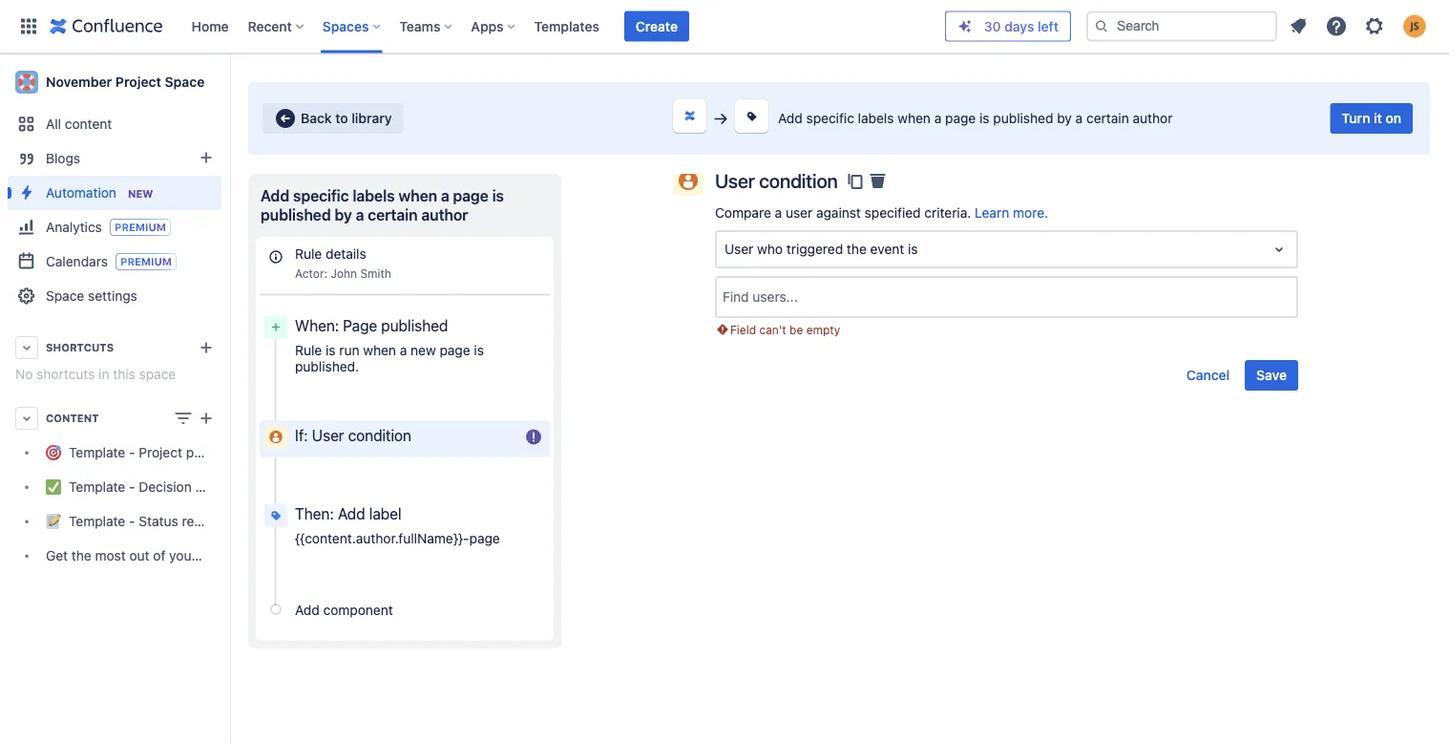 Task type: vqa. For each thing, say whether or not it's contained in the screenshot.
RULE inside When: Page published Rule is run when a new page is published.
yes



Task type: describe. For each thing, give the bounding box(es) containing it.
template - status report
[[69, 513, 220, 529]]

create a page image
[[195, 407, 218, 430]]

plan
[[186, 445, 212, 460]]

space inside get the most out of your team space "link"
[[235, 548, 272, 564]]

automation
[[46, 184, 116, 200]]

smith
[[361, 267, 392, 280]]

premium image for calendars
[[116, 253, 177, 270]]

november project space
[[46, 74, 205, 90]]

{{content.author.fullname}}-
[[295, 531, 470, 546]]

details
[[326, 245, 367, 261]]

- for status
[[129, 513, 135, 529]]

template - project plan
[[69, 445, 212, 460]]

compare
[[715, 205, 772, 221]]

learn
[[975, 205, 1010, 221]]

teams
[[400, 18, 441, 34]]

field can't be empty
[[731, 323, 841, 336]]

30
[[985, 18, 1002, 34]]

cancel button
[[1176, 360, 1242, 391]]

if: user condition
[[295, 426, 412, 444]]

user condition
[[715, 169, 838, 192]]

label
[[369, 504, 402, 522]]

a inside the when: page published rule is run when a new page is published.
[[400, 342, 407, 358]]

calendars
[[46, 253, 108, 269]]

against
[[817, 205, 861, 221]]

content
[[65, 116, 112, 132]]

documentation
[[195, 479, 288, 495]]

it
[[1375, 110, 1383, 126]]

save button
[[1246, 360, 1299, 391]]

add inside add specific labels when a page is published by a certain author
[[261, 187, 290, 205]]

analytics
[[46, 219, 102, 234]]

when:
[[295, 316, 339, 334]]

learn more. link
[[975, 205, 1049, 221]]

in
[[99, 366, 109, 382]]

empty
[[807, 323, 841, 336]]

labels inside add specific labels when a page is published by a certain author
[[353, 187, 395, 205]]

user inside button
[[312, 426, 344, 444]]

condition inside 'if: user condition' button
[[348, 426, 412, 444]]

teams button
[[394, 11, 460, 42]]

space settings
[[46, 288, 137, 304]]

premium image for analytics
[[110, 219, 171, 236]]

on
[[1386, 110, 1402, 126]]

premium icon image
[[958, 19, 973, 34]]

banner containing home
[[0, 0, 1450, 53]]

user
[[786, 205, 813, 221]]

user who triggered the event is
[[725, 241, 918, 257]]

criteria.
[[925, 205, 972, 221]]

turn
[[1342, 110, 1371, 126]]

to
[[336, 110, 348, 126]]

then:
[[295, 504, 334, 522]]

space settings link
[[8, 279, 222, 313]]

published.
[[295, 358, 359, 374]]

change view image
[[172, 407, 195, 430]]

no
[[15, 366, 33, 382]]

if:
[[295, 426, 308, 444]]

get the most out of your team space link
[[8, 539, 272, 573]]

1 vertical spatial certain
[[368, 206, 418, 224]]

back to library button
[[263, 103, 404, 134]]

november
[[46, 74, 112, 90]]

this
[[113, 366, 135, 382]]

add component button
[[260, 593, 550, 626]]

of
[[153, 548, 166, 564]]

1 horizontal spatial space
[[165, 74, 205, 90]]

add inside button
[[295, 602, 320, 617]]

fill in each of the required fields and then turn your rule on. image
[[522, 426, 545, 452]]

your profile and preferences image
[[1404, 15, 1427, 38]]

when: page published rule is run when a new page is published.
[[295, 316, 484, 374]]

rule details actor: john smith
[[295, 245, 392, 280]]

user for user who triggered the event is
[[725, 241, 754, 257]]

30 days left button
[[946, 12, 1071, 41]]

rule inside the when: page published rule is run when a new page is published.
[[295, 342, 322, 358]]

templates
[[534, 18, 600, 34]]

2 horizontal spatial published
[[994, 110, 1054, 126]]

most
[[95, 548, 126, 564]]

can't
[[760, 323, 787, 336]]

apps button
[[466, 11, 523, 42]]

delete image
[[500, 426, 522, 448]]

analytics link
[[8, 210, 222, 245]]

november project space link
[[8, 63, 222, 101]]

left
[[1038, 18, 1059, 34]]

0 vertical spatial labels
[[858, 110, 895, 126]]

specific inside add specific labels when a page is published by a certain author
[[293, 187, 349, 205]]

content
[[46, 412, 99, 425]]

1 vertical spatial when
[[399, 187, 437, 205]]

home
[[192, 18, 229, 34]]

triggered
[[787, 241, 844, 257]]

blogs link
[[8, 141, 222, 176]]

team
[[200, 548, 231, 564]]

- for decision
[[129, 479, 135, 495]]

report
[[182, 513, 220, 529]]

all content link
[[8, 107, 222, 141]]

duplicate image
[[477, 426, 500, 448]]

template - project plan link
[[8, 436, 222, 470]]

1 horizontal spatial condition
[[760, 169, 838, 192]]

run
[[339, 342, 360, 358]]

spaces
[[323, 18, 369, 34]]

by inside add specific labels when a page is published by a certain author
[[335, 206, 352, 224]]

0 vertical spatial project
[[115, 74, 161, 90]]

compare a user against specified criteria. learn more.
[[715, 205, 1049, 221]]



Task type: locate. For each thing, give the bounding box(es) containing it.
0 vertical spatial the
[[847, 241, 867, 257]]

2 vertical spatial user
[[312, 426, 344, 444]]

- up template - decision documentation link at the bottom
[[129, 445, 135, 460]]

all content
[[46, 116, 112, 132]]

be
[[790, 323, 804, 336]]

0 horizontal spatial author
[[422, 206, 469, 224]]

delete image
[[867, 169, 890, 192]]

apps
[[471, 18, 504, 34]]

is inside add specific labels when a page is published by a certain author
[[492, 187, 504, 205]]

rule
[[295, 245, 322, 261], [295, 342, 322, 358]]

notification icon image
[[1288, 15, 1311, 38]]

your
[[169, 548, 196, 564]]

0 horizontal spatial add specific labels when a page is published by a certain author
[[261, 187, 508, 224]]

0 vertical spatial specific
[[807, 110, 855, 126]]

library
[[352, 110, 392, 126]]

search image
[[1095, 19, 1110, 34]]

1 rule from the top
[[295, 245, 322, 261]]

collapse sidebar image
[[208, 63, 250, 101]]

0 vertical spatial published
[[994, 110, 1054, 126]]

2 vertical spatial template
[[69, 513, 125, 529]]

recent button
[[242, 11, 311, 42]]

by up the details
[[335, 206, 352, 224]]

1 vertical spatial published
[[261, 206, 331, 224]]

published
[[994, 110, 1054, 126], [261, 206, 331, 224], [381, 316, 448, 334]]

rule down when:
[[295, 342, 322, 358]]

space right this
[[139, 366, 176, 382]]

0 horizontal spatial by
[[335, 206, 352, 224]]

1 horizontal spatial when
[[399, 187, 437, 205]]

30 days left
[[985, 18, 1059, 34]]

1 horizontal spatial author
[[1133, 110, 1173, 126]]

0 horizontal spatial specific
[[293, 187, 349, 205]]

1 vertical spatial the
[[72, 548, 91, 564]]

specific up duplicate image at the top of page
[[807, 110, 855, 126]]

cancel
[[1187, 367, 1230, 383]]

is
[[980, 110, 990, 126], [492, 187, 504, 205], [908, 241, 918, 257], [326, 342, 336, 358], [474, 342, 484, 358]]

banner
[[0, 0, 1450, 53]]

the right get in the bottom left of the page
[[72, 548, 91, 564]]

the inside "link"
[[72, 548, 91, 564]]

1 vertical spatial project
[[139, 445, 182, 460]]

2 template from the top
[[69, 479, 125, 495]]

premium image down new
[[110, 219, 171, 236]]

back to library
[[301, 110, 392, 126]]

1 horizontal spatial add specific labels when a page is published by a certain author
[[778, 110, 1173, 126]]

1 horizontal spatial published
[[381, 316, 448, 334]]

1 vertical spatial specific
[[293, 187, 349, 205]]

get
[[46, 548, 68, 564]]

published up actor:
[[261, 206, 331, 224]]

recent
[[248, 18, 292, 34]]

turn it on
[[1342, 110, 1402, 126]]

if: user condition button
[[260, 421, 550, 457]]

tree
[[8, 436, 288, 573]]

2 vertical spatial when
[[363, 342, 396, 358]]

page inside then: add label {{content.author.fullname}}-page
[[470, 531, 500, 546]]

add specific labels when a page is published by a certain author down premium icon
[[778, 110, 1173, 126]]

0 horizontal spatial condition
[[348, 426, 412, 444]]

the
[[847, 241, 867, 257], [72, 548, 91, 564]]

0 horizontal spatial the
[[72, 548, 91, 564]]

0 vertical spatial template
[[69, 445, 125, 460]]

0 vertical spatial space
[[139, 366, 176, 382]]

field
[[731, 323, 757, 336]]

project
[[115, 74, 161, 90], [139, 445, 182, 460]]

0 horizontal spatial space
[[46, 288, 84, 304]]

2 horizontal spatial when
[[898, 110, 931, 126]]

john
[[331, 267, 357, 280]]

1 vertical spatial author
[[422, 206, 469, 224]]

user right if:
[[312, 426, 344, 444]]

published inside the when: page published rule is run when a new page is published.
[[381, 316, 448, 334]]

premium image
[[110, 219, 171, 236], [116, 253, 177, 270]]

published down 30 days left
[[994, 110, 1054, 126]]

rule up actor:
[[295, 245, 322, 261]]

1 vertical spatial -
[[129, 479, 135, 495]]

template for template - status report
[[69, 513, 125, 529]]

1 vertical spatial rule
[[295, 342, 322, 358]]

template
[[69, 445, 125, 460], [69, 479, 125, 495], [69, 513, 125, 529]]

project up all content link
[[115, 74, 161, 90]]

template up most
[[69, 513, 125, 529]]

global element
[[11, 0, 945, 53]]

user left 'who' in the right top of the page
[[725, 241, 754, 257]]

save
[[1257, 367, 1288, 383]]

premium image inside calendars link
[[116, 253, 177, 270]]

user condition image
[[677, 169, 700, 192]]

more.
[[1014, 205, 1049, 221]]

then: add label {{content.author.fullname}}-page
[[295, 504, 500, 546]]

1 vertical spatial space
[[235, 548, 272, 564]]

space element
[[0, 53, 288, 743]]

template - decision documentation link
[[8, 470, 288, 504]]

status
[[139, 513, 178, 529]]

blogs
[[46, 150, 80, 166]]

1 vertical spatial space
[[46, 288, 84, 304]]

condition up user
[[760, 169, 838, 192]]

decision
[[139, 479, 192, 495]]

specific up the details
[[293, 187, 349, 205]]

add component
[[295, 602, 393, 617]]

space left collapse sidebar image
[[165, 74, 205, 90]]

tree containing template - project plan
[[8, 436, 288, 573]]

user up compare
[[715, 169, 755, 192]]

1 vertical spatial add specific labels when a page is published by a certain author
[[261, 187, 508, 224]]

0 vertical spatial -
[[129, 445, 135, 460]]

1 horizontal spatial space
[[235, 548, 272, 564]]

calendars link
[[8, 245, 222, 279]]

0 vertical spatial user
[[715, 169, 755, 192]]

project up "decision"
[[139, 445, 182, 460]]

confluence image
[[50, 15, 163, 38], [50, 15, 163, 38]]

add
[[778, 110, 803, 126], [261, 187, 290, 205], [338, 504, 365, 522], [295, 602, 320, 617]]

back
[[301, 110, 332, 126]]

settings icon image
[[1364, 15, 1387, 38]]

specified
[[865, 205, 921, 221]]

all
[[46, 116, 61, 132]]

condition right if:
[[348, 426, 412, 444]]

1 vertical spatial labels
[[353, 187, 395, 205]]

template for template - project plan
[[69, 445, 125, 460]]

0 horizontal spatial published
[[261, 206, 331, 224]]

appswitcher icon image
[[17, 15, 40, 38]]

add shortcut image
[[195, 336, 218, 359]]

labels
[[858, 110, 895, 126], [353, 187, 395, 205]]

3 template from the top
[[69, 513, 125, 529]]

space
[[139, 366, 176, 382], [235, 548, 272, 564]]

1 vertical spatial template
[[69, 479, 125, 495]]

1 vertical spatial premium image
[[116, 253, 177, 270]]

by down left
[[1058, 110, 1073, 126]]

days
[[1005, 18, 1035, 34]]

- left "decision"
[[129, 479, 135, 495]]

users...
[[753, 289, 798, 305]]

help icon image
[[1326, 15, 1349, 38]]

- inside "link"
[[129, 445, 135, 460]]

find
[[723, 289, 749, 305]]

0 vertical spatial when
[[898, 110, 931, 126]]

2 - from the top
[[129, 479, 135, 495]]

2 rule from the top
[[295, 342, 322, 358]]

certain up smith
[[368, 206, 418, 224]]

content button
[[8, 401, 222, 436]]

spaces button
[[317, 11, 388, 42]]

error image
[[715, 322, 731, 337]]

3 - from the top
[[129, 513, 135, 529]]

2 vertical spatial published
[[381, 316, 448, 334]]

published inside add specific labels when a page is published by a certain author
[[261, 206, 331, 224]]

1 vertical spatial by
[[335, 206, 352, 224]]

0 horizontal spatial certain
[[368, 206, 418, 224]]

when inside the when: page published rule is run when a new page is published.
[[363, 342, 396, 358]]

0 vertical spatial add specific labels when a page is published by a certain author
[[778, 110, 1173, 126]]

get the most out of your team space
[[46, 548, 272, 564]]

specific
[[807, 110, 855, 126], [293, 187, 349, 205]]

project inside "link"
[[139, 445, 182, 460]]

who
[[758, 241, 783, 257]]

template - decision documentation
[[69, 479, 288, 495]]

user
[[715, 169, 755, 192], [725, 241, 754, 257], [312, 426, 344, 444]]

templates link
[[529, 11, 605, 42]]

premium image inside 'analytics' link
[[110, 219, 171, 236]]

1 - from the top
[[129, 445, 135, 460]]

space down calendars
[[46, 288, 84, 304]]

page inside the when: page published rule is run when a new page is published.
[[440, 342, 471, 358]]

shortcuts
[[36, 366, 95, 382]]

space right team
[[235, 548, 272, 564]]

0 horizontal spatial labels
[[353, 187, 395, 205]]

0 horizontal spatial space
[[139, 366, 176, 382]]

1 horizontal spatial by
[[1058, 110, 1073, 126]]

add specific labels when a page is published by a certain author
[[778, 110, 1173, 126], [261, 187, 508, 224]]

new
[[128, 187, 153, 200]]

0 vertical spatial author
[[1133, 110, 1173, 126]]

author inside add specific labels when a page is published by a certain author
[[422, 206, 469, 224]]

shortcuts
[[46, 341, 114, 354]]

2 vertical spatial -
[[129, 513, 135, 529]]

1 vertical spatial condition
[[348, 426, 412, 444]]

open image
[[1268, 238, 1291, 261]]

0 vertical spatial by
[[1058, 110, 1073, 126]]

when
[[898, 110, 931, 126], [399, 187, 437, 205], [363, 342, 396, 358]]

labels up delete image
[[858, 110, 895, 126]]

0 vertical spatial premium image
[[110, 219, 171, 236]]

field can't be empty alert
[[715, 322, 1299, 337]]

page
[[343, 316, 377, 334]]

by
[[1058, 110, 1073, 126], [335, 206, 352, 224]]

tree inside space element
[[8, 436, 288, 573]]

rule inside rule details actor: john smith
[[295, 245, 322, 261]]

template inside "link"
[[69, 445, 125, 460]]

user for user condition
[[715, 169, 755, 192]]

the left the event
[[847, 241, 867, 257]]

0 vertical spatial rule
[[295, 245, 322, 261]]

duplicate image
[[844, 169, 867, 192]]

premium image up space settings link
[[116, 253, 177, 270]]

published up new
[[381, 316, 448, 334]]

create a blog image
[[195, 146, 218, 169]]

0 vertical spatial certain
[[1087, 110, 1130, 126]]

- left status
[[129, 513, 135, 529]]

1 template from the top
[[69, 445, 125, 460]]

labels up the details
[[353, 187, 395, 205]]

out
[[129, 548, 150, 564]]

1 horizontal spatial labels
[[858, 110, 895, 126]]

1 vertical spatial user
[[725, 241, 754, 257]]

turn it on button
[[1331, 103, 1414, 134]]

1 horizontal spatial the
[[847, 241, 867, 257]]

page
[[946, 110, 976, 126], [453, 187, 489, 205], [440, 342, 471, 358], [470, 531, 500, 546]]

0 horizontal spatial when
[[363, 342, 396, 358]]

a
[[935, 110, 942, 126], [1076, 110, 1083, 126], [441, 187, 450, 205], [775, 205, 782, 221], [356, 206, 364, 224], [400, 342, 407, 358]]

settings
[[88, 288, 137, 304]]

template down template - project plan "link"
[[69, 479, 125, 495]]

0 vertical spatial condition
[[760, 169, 838, 192]]

Search field
[[1087, 11, 1278, 42]]

1 horizontal spatial specific
[[807, 110, 855, 126]]

template for template - decision documentation
[[69, 479, 125, 495]]

template down content dropdown button
[[69, 445, 125, 460]]

None text field
[[723, 288, 727, 307]]

0 vertical spatial space
[[165, 74, 205, 90]]

- for project
[[129, 445, 135, 460]]

actor:
[[295, 267, 328, 280]]

shortcuts button
[[8, 330, 222, 365]]

new
[[411, 342, 436, 358]]

create
[[636, 18, 678, 34]]

no shortcuts in this space
[[15, 366, 176, 382]]

certain down the search icon
[[1087, 110, 1130, 126]]

add inside then: add label {{content.author.fullname}}-page
[[338, 504, 365, 522]]

1 horizontal spatial certain
[[1087, 110, 1130, 126]]

add specific labels when a page is published by a certain author up the details
[[261, 187, 508, 224]]



